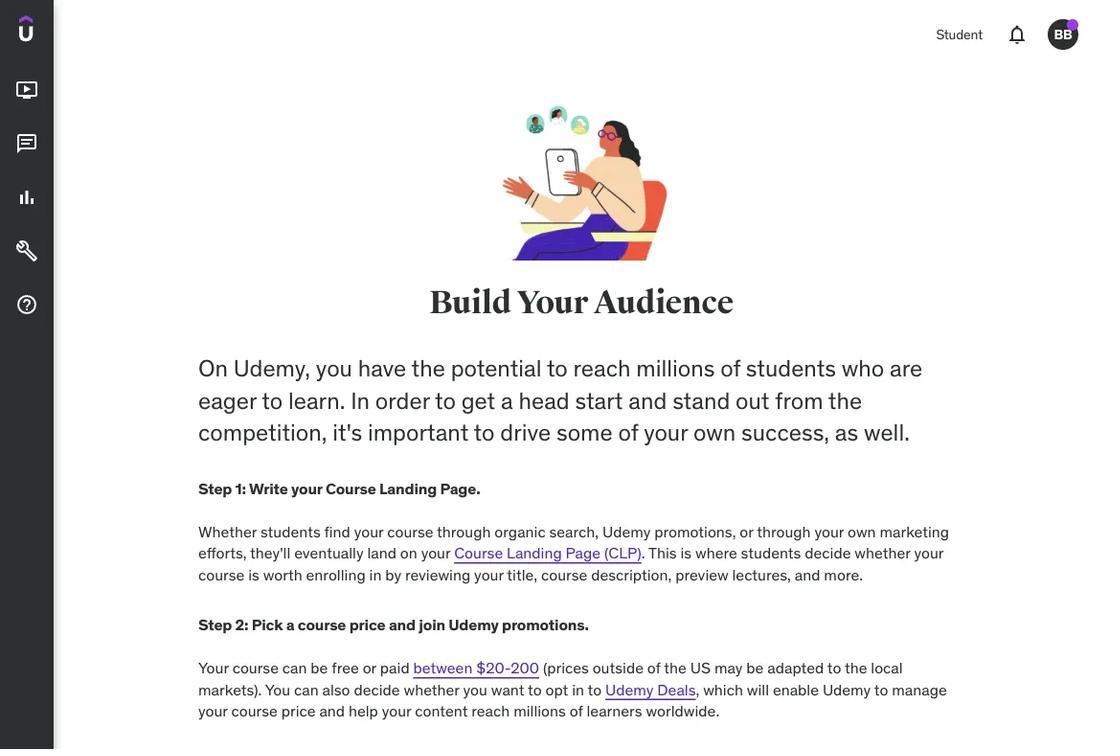 Task type: describe. For each thing, give the bounding box(es) containing it.
bb
[[1055, 25, 1073, 43]]

learn.
[[288, 386, 345, 415]]

promotions,
[[655, 522, 737, 541]]

important
[[368, 419, 469, 447]]

where
[[696, 543, 738, 563]]

(clp)
[[605, 543, 642, 563]]

2 medium image from the top
[[15, 186, 38, 209]]

deals
[[658, 680, 696, 699]]

it's
[[333, 419, 362, 447]]

you inside the '(prices outside of the us may be adapted to the local markets). you can also decide whether you want to opt in to'
[[463, 680, 488, 699]]

student link
[[925, 12, 995, 58]]

1 vertical spatial course
[[454, 543, 503, 563]]

potential
[[451, 354, 542, 383]]

student
[[937, 26, 983, 43]]

eventually
[[294, 543, 364, 563]]

or inside 'whether students find your course through organic search, udemy promotions, or through your own marketing efforts, they'll eventually land on your'
[[740, 522, 754, 541]]

more.
[[825, 565, 864, 584]]

own inside on udemy, you have the potential to reach millions of students who are eager to learn. in order to get a head start and stand out from the competition, it's important to drive some of your own success, as well.
[[694, 419, 736, 447]]

drive
[[501, 419, 551, 447]]

udemy down outside
[[606, 680, 654, 699]]

title,
[[507, 565, 538, 584]]

course inside 'whether students find your course through organic search, udemy promotions, or through your own marketing efforts, they'll eventually land on your'
[[387, 522, 434, 541]]

they'll
[[250, 543, 291, 563]]

reach inside on udemy, you have the potential to reach millions of students who are eager to learn. in order to get a head start and stand out from the competition, it's important to drive some of your own success, as well.
[[574, 354, 631, 383]]

join
[[419, 615, 446, 635]]

course inside , which will enable udemy to manage your course price and help your content reach millions of learners worldwide.
[[231, 701, 278, 721]]

step for step 2: pick a course price and join udemy promotions.
[[198, 615, 232, 635]]

stand
[[673, 386, 731, 415]]

1 horizontal spatial price
[[349, 615, 386, 635]]

2:
[[235, 615, 249, 635]]

0 vertical spatial can
[[283, 658, 307, 678]]

0 horizontal spatial your
[[198, 658, 229, 678]]

some
[[557, 419, 613, 447]]

2 through from the left
[[757, 522, 811, 541]]

students inside on udemy, you have the potential to reach millions of students who are eager to learn. in order to get a head start and stand out from the competition, it's important to drive some of your own success, as well.
[[746, 354, 837, 383]]

this
[[649, 543, 677, 563]]

you
[[265, 680, 291, 699]]

decide inside . this is where students decide whether your course is worth enrolling in by reviewing your title, course description, preview lectures, and more.
[[805, 543, 851, 563]]

description,
[[591, 565, 672, 584]]

in inside . this is where students decide whether your course is worth enrolling in by reviewing your title, course description, preview lectures, and more.
[[369, 565, 382, 584]]

to inside , which will enable udemy to manage your course price and help your content reach millions of learners worldwide.
[[875, 680, 889, 699]]

your up reviewing
[[421, 543, 451, 563]]

start
[[576, 386, 623, 415]]

and inside . this is where students decide whether your course is worth enrolling in by reviewing your title, course description, preview lectures, and more.
[[795, 565, 821, 584]]

your up more.
[[815, 522, 844, 541]]

promotions.
[[502, 615, 589, 635]]

your right the write
[[291, 479, 323, 499]]

as
[[836, 419, 859, 447]]

your inside on udemy, you have the potential to reach millions of students who are eager to learn. in order to get a head start and stand out from the competition, it's important to drive some of your own success, as well.
[[644, 419, 688, 447]]

find
[[324, 522, 351, 541]]

students inside 'whether students find your course through organic search, udemy promotions, or through your own marketing efforts, they'll eventually land on your'
[[261, 522, 321, 541]]

your left title,
[[475, 565, 504, 584]]

of inside , which will enable udemy to manage your course price and help your content reach millions of learners worldwide.
[[570, 701, 583, 721]]

build your audience
[[429, 283, 734, 322]]

between
[[414, 658, 473, 678]]

eager
[[198, 386, 257, 415]]

step 2: pick a course price and join udemy promotions.
[[198, 615, 589, 635]]

head
[[519, 386, 570, 415]]

page.
[[440, 479, 481, 499]]

course up free
[[298, 615, 346, 635]]

also
[[323, 680, 350, 699]]

are
[[890, 354, 923, 383]]

udemy right join
[[449, 615, 499, 635]]

4 medium image from the top
[[15, 293, 38, 316]]

bb link
[[1041, 12, 1087, 58]]

enable
[[773, 680, 819, 699]]

preview
[[676, 565, 729, 584]]

,
[[696, 680, 700, 699]]

200
[[511, 658, 540, 678]]

3 medium image from the top
[[15, 240, 38, 263]]

course down course landing page (clp)
[[542, 565, 588, 584]]

(prices outside of the us may be adapted to the local markets). you can also decide whether you want to opt in to
[[198, 658, 903, 699]]

on
[[198, 354, 228, 383]]

step 1: write your course landing page.
[[198, 479, 481, 499]]

(prices
[[543, 658, 589, 678]]

. this is where students decide whether your course is worth enrolling in by reviewing your title, course description, preview lectures, and more.
[[198, 543, 944, 584]]

may
[[715, 658, 743, 678]]

page
[[566, 543, 601, 563]]

your down the marketing
[[915, 543, 944, 563]]

us
[[691, 658, 711, 678]]

land
[[367, 543, 397, 563]]

lectures,
[[733, 565, 792, 584]]

to up head
[[547, 354, 568, 383]]

1 medium image from the top
[[15, 132, 38, 155]]

you have alerts image
[[1068, 19, 1079, 31]]

learners
[[587, 701, 643, 721]]

audience
[[594, 283, 734, 322]]

medium image
[[15, 79, 38, 102]]

your right help
[[382, 701, 412, 721]]

and left join
[[389, 615, 416, 635]]

0 horizontal spatial is
[[248, 565, 260, 584]]

efforts,
[[198, 543, 247, 563]]

whether students find your course through organic search, udemy promotions, or through your own marketing efforts, they'll eventually land on your
[[198, 522, 950, 563]]

worldwide.
[[646, 701, 720, 721]]

udemy,
[[234, 354, 311, 383]]

from
[[776, 386, 824, 415]]

which
[[704, 680, 744, 699]]

manage
[[892, 680, 948, 699]]

adapted
[[768, 658, 824, 678]]



Task type: vqa. For each thing, say whether or not it's contained in the screenshot.
head
yes



Task type: locate. For each thing, give the bounding box(es) containing it.
who
[[842, 354, 885, 383]]

be
[[311, 658, 328, 678], [747, 658, 764, 678]]

have
[[358, 354, 407, 383]]

step left 2:
[[198, 615, 232, 635]]

to left the get
[[435, 386, 456, 415]]

marketing
[[880, 522, 950, 541]]

in
[[351, 386, 370, 415]]

through up lectures,
[[757, 522, 811, 541]]

own up more.
[[848, 522, 877, 541]]

to left opt
[[528, 680, 542, 699]]

your up markets).
[[198, 658, 229, 678]]

reach up start on the bottom right of page
[[574, 354, 631, 383]]

course up find
[[326, 479, 376, 499]]

own down stand
[[694, 419, 736, 447]]

1 horizontal spatial course
[[454, 543, 503, 563]]

out
[[736, 386, 770, 415]]

through
[[437, 522, 491, 541], [757, 522, 811, 541]]

price inside , which will enable udemy to manage your course price and help your content reach millions of learners worldwide.
[[281, 701, 316, 721]]

1 vertical spatial reach
[[472, 701, 510, 721]]

0 horizontal spatial own
[[694, 419, 736, 447]]

course down you
[[231, 701, 278, 721]]

you down between $20-200 link
[[463, 680, 488, 699]]

can right you
[[294, 680, 319, 699]]

1 vertical spatial is
[[248, 565, 260, 584]]

millions down opt
[[514, 701, 566, 721]]

1 horizontal spatial through
[[757, 522, 811, 541]]

to down the local
[[875, 680, 889, 699]]

course
[[387, 522, 434, 541], [198, 565, 245, 584], [542, 565, 588, 584], [298, 615, 346, 635], [233, 658, 279, 678], [231, 701, 278, 721]]

1 vertical spatial a
[[286, 615, 295, 635]]

2 vertical spatial students
[[741, 543, 802, 563]]

1 horizontal spatial is
[[681, 543, 692, 563]]

$20-
[[477, 658, 511, 678]]

medium image
[[15, 132, 38, 155], [15, 186, 38, 209], [15, 240, 38, 263], [15, 293, 38, 316]]

to down the get
[[474, 419, 495, 447]]

course up you
[[233, 658, 279, 678]]

of left learners
[[570, 701, 583, 721]]

of up udemy deals link
[[648, 658, 661, 678]]

1 horizontal spatial reach
[[574, 354, 631, 383]]

millions inside , which will enable udemy to manage your course price and help your content reach millions of learners worldwide.
[[514, 701, 566, 721]]

to down 'udemy,'
[[262, 386, 283, 415]]

1 horizontal spatial own
[[848, 522, 877, 541]]

0 vertical spatial a
[[501, 386, 513, 415]]

between $20-200 link
[[414, 658, 540, 678]]

and
[[629, 386, 667, 415], [795, 565, 821, 584], [389, 615, 416, 635], [320, 701, 345, 721]]

1 vertical spatial decide
[[354, 680, 400, 699]]

build
[[429, 283, 512, 322]]

and down also
[[320, 701, 345, 721]]

0 horizontal spatial be
[[311, 658, 328, 678]]

students up lectures,
[[741, 543, 802, 563]]

your
[[517, 283, 588, 322], [198, 658, 229, 678]]

a right the get
[[501, 386, 513, 415]]

students up "from"
[[746, 354, 837, 383]]

the up as in the right bottom of the page
[[829, 386, 863, 415]]

well.
[[864, 419, 910, 447]]

0 vertical spatial you
[[316, 354, 353, 383]]

course landing page (clp)
[[454, 543, 642, 563]]

1 vertical spatial students
[[261, 522, 321, 541]]

0 horizontal spatial whether
[[404, 680, 460, 699]]

reach down 'want'
[[472, 701, 510, 721]]

millions
[[637, 354, 715, 383], [514, 701, 566, 721]]

0 vertical spatial or
[[740, 522, 754, 541]]

whether inside the '(prices outside of the us may be adapted to the local markets). you can also decide whether you want to opt in to'
[[404, 680, 460, 699]]

1 vertical spatial in
[[572, 680, 585, 699]]

0 vertical spatial millions
[[637, 354, 715, 383]]

0 horizontal spatial landing
[[379, 479, 437, 499]]

your down stand
[[644, 419, 688, 447]]

pick
[[252, 615, 283, 635]]

markets).
[[198, 680, 262, 699]]

0 vertical spatial step
[[198, 479, 232, 499]]

0 vertical spatial is
[[681, 543, 692, 563]]

help
[[349, 701, 378, 721]]

1 horizontal spatial whether
[[855, 543, 911, 563]]

1 vertical spatial step
[[198, 615, 232, 635]]

and left more.
[[795, 565, 821, 584]]

paid
[[380, 658, 410, 678]]

a inside on udemy, you have the potential to reach millions of students who are eager to learn. in order to get a head start and stand out from the competition, it's important to drive some of your own success, as well.
[[501, 386, 513, 415]]

your up land
[[354, 522, 384, 541]]

1 vertical spatial price
[[281, 701, 316, 721]]

1 step from the top
[[198, 479, 232, 499]]

on udemy, you have the potential to reach millions of students who are eager to learn. in order to get a head start and stand out from the competition, it's important to drive some of your own success, as well.
[[198, 354, 923, 447]]

enrolling
[[306, 565, 366, 584]]

through down the page. at bottom
[[437, 522, 491, 541]]

0 horizontal spatial in
[[369, 565, 382, 584]]

of up the out
[[721, 354, 741, 383]]

the left the local
[[845, 658, 868, 678]]

the up order
[[412, 354, 446, 383]]

whether up content in the bottom of the page
[[404, 680, 460, 699]]

course down efforts,
[[198, 565, 245, 584]]

to up learners
[[588, 680, 602, 699]]

your down markets).
[[198, 701, 228, 721]]

1 vertical spatial your
[[198, 658, 229, 678]]

your
[[644, 419, 688, 447], [291, 479, 323, 499], [354, 522, 384, 541], [815, 522, 844, 541], [421, 543, 451, 563], [915, 543, 944, 563], [475, 565, 504, 584], [198, 701, 228, 721], [382, 701, 412, 721]]

0 horizontal spatial decide
[[354, 680, 400, 699]]

2 step from the top
[[198, 615, 232, 635]]

1 vertical spatial or
[[363, 658, 377, 678]]

, which will enable udemy to manage your course price and help your content reach millions of learners worldwide.
[[198, 680, 948, 721]]

you up learn.
[[316, 354, 353, 383]]

price up your course can be free or paid between $20-200
[[349, 615, 386, 635]]

step
[[198, 479, 232, 499], [198, 615, 232, 635]]

udemy up (clp)
[[603, 522, 651, 541]]

be up the will
[[747, 658, 764, 678]]

be left free
[[311, 658, 328, 678]]

whether
[[198, 522, 257, 541]]

1 vertical spatial millions
[[514, 701, 566, 721]]

0 vertical spatial decide
[[805, 543, 851, 563]]

0 vertical spatial your
[[517, 283, 588, 322]]

reach
[[574, 354, 631, 383], [472, 701, 510, 721]]

2 be from the left
[[747, 658, 764, 678]]

in left by
[[369, 565, 382, 584]]

0 vertical spatial own
[[694, 419, 736, 447]]

1 horizontal spatial millions
[[637, 354, 715, 383]]

of
[[721, 354, 741, 383], [619, 419, 639, 447], [648, 658, 661, 678], [570, 701, 583, 721]]

0 horizontal spatial millions
[[514, 701, 566, 721]]

1 horizontal spatial you
[[463, 680, 488, 699]]

in inside the '(prices outside of the us may be adapted to the local markets). you can also decide whether you want to opt in to'
[[572, 680, 585, 699]]

and inside , which will enable udemy to manage your course price and help your content reach millions of learners worldwide.
[[320, 701, 345, 721]]

landing up title,
[[507, 543, 562, 563]]

a right pick
[[286, 615, 295, 635]]

your course can be free or paid between $20-200
[[198, 658, 540, 678]]

students up 'they'll'
[[261, 522, 321, 541]]

course landing page (clp) link
[[454, 543, 642, 563]]

0 vertical spatial whether
[[855, 543, 911, 563]]

opt
[[546, 680, 569, 699]]

0 vertical spatial course
[[326, 479, 376, 499]]

price down you
[[281, 701, 316, 721]]

udemy right "enable"
[[823, 680, 871, 699]]

1 vertical spatial own
[[848, 522, 877, 541]]

1 horizontal spatial decide
[[805, 543, 851, 563]]

is down the "promotions,"
[[681, 543, 692, 563]]

can inside the '(prices outside of the us may be adapted to the local markets). you can also decide whether you want to opt in to'
[[294, 680, 319, 699]]

1 horizontal spatial in
[[572, 680, 585, 699]]

write
[[249, 479, 288, 499]]

0 vertical spatial price
[[349, 615, 386, 635]]

whether inside . this is where students decide whether your course is worth enrolling in by reviewing your title, course description, preview lectures, and more.
[[855, 543, 911, 563]]

1 horizontal spatial landing
[[507, 543, 562, 563]]

1 vertical spatial can
[[294, 680, 319, 699]]

course up reviewing
[[454, 543, 503, 563]]

you
[[316, 354, 353, 383], [463, 680, 488, 699]]

0 horizontal spatial a
[[286, 615, 295, 635]]

1 through from the left
[[437, 522, 491, 541]]

or
[[740, 522, 754, 541], [363, 658, 377, 678]]

order
[[376, 386, 430, 415]]

1 horizontal spatial or
[[740, 522, 754, 541]]

millions inside on udemy, you have the potential to reach millions of students who are eager to learn. in order to get a head start and stand out from the competition, it's important to drive some of your own success, as well.
[[637, 354, 715, 383]]

landing
[[379, 479, 437, 499], [507, 543, 562, 563]]

0 vertical spatial landing
[[379, 479, 437, 499]]

and inside on udemy, you have the potential to reach millions of students who are eager to learn. in order to get a head start and stand out from the competition, it's important to drive some of your own success, as well.
[[629, 386, 667, 415]]

in right opt
[[572, 680, 585, 699]]

will
[[747, 680, 770, 699]]

in
[[369, 565, 382, 584], [572, 680, 585, 699]]

of down start on the bottom right of page
[[619, 419, 639, 447]]

on
[[400, 543, 418, 563]]

and right start on the bottom right of page
[[629, 386, 667, 415]]

the up deals
[[664, 658, 687, 678]]

course up on
[[387, 522, 434, 541]]

udemy image
[[19, 15, 106, 48]]

notifications image
[[1006, 23, 1029, 46]]

reach inside , which will enable udemy to manage your course price and help your content reach millions of learners worldwide.
[[472, 701, 510, 721]]

0 horizontal spatial or
[[363, 658, 377, 678]]

udemy
[[603, 522, 651, 541], [449, 615, 499, 635], [606, 680, 654, 699], [823, 680, 871, 699]]

0 vertical spatial in
[[369, 565, 382, 584]]

step left 1:
[[198, 479, 232, 499]]

1 be from the left
[[311, 658, 328, 678]]

1:
[[235, 479, 246, 499]]

1 horizontal spatial a
[[501, 386, 513, 415]]

or right free
[[363, 658, 377, 678]]

own
[[694, 419, 736, 447], [848, 522, 877, 541]]

or up lectures,
[[740, 522, 754, 541]]

course
[[326, 479, 376, 499], [454, 543, 503, 563]]

0 horizontal spatial course
[[326, 479, 376, 499]]

1 vertical spatial landing
[[507, 543, 562, 563]]

own inside 'whether students find your course through organic search, udemy promotions, or through your own marketing efforts, they'll eventually land on your'
[[848, 522, 877, 541]]

0 horizontal spatial price
[[281, 701, 316, 721]]

udemy inside , which will enable udemy to manage your course price and help your content reach millions of learners worldwide.
[[823, 680, 871, 699]]

success,
[[742, 419, 830, 447]]

a
[[501, 386, 513, 415], [286, 615, 295, 635]]

udemy deals link
[[606, 680, 696, 699]]

decide
[[805, 543, 851, 563], [354, 680, 400, 699]]

organic
[[495, 522, 546, 541]]

be inside the '(prices outside of the us may be adapted to the local markets). you can also decide whether you want to opt in to'
[[747, 658, 764, 678]]

0 horizontal spatial you
[[316, 354, 353, 383]]

to right adapted
[[828, 658, 842, 678]]

udemy deals
[[606, 680, 696, 699]]

content
[[415, 701, 468, 721]]

step for step 1: write your course landing page.
[[198, 479, 232, 499]]

students inside . this is where students decide whether your course is worth enrolling in by reviewing your title, course description, preview lectures, and more.
[[741, 543, 802, 563]]

1 vertical spatial whether
[[404, 680, 460, 699]]

you inside on udemy, you have the potential to reach millions of students who are eager to learn. in order to get a head start and stand out from the competition, it's important to drive some of your own success, as well.
[[316, 354, 353, 383]]

can up you
[[283, 658, 307, 678]]

reviewing
[[405, 565, 471, 584]]

get
[[462, 386, 496, 415]]

free
[[332, 658, 359, 678]]

competition,
[[198, 419, 327, 447]]

udemy inside 'whether students find your course through organic search, udemy promotions, or through your own marketing efforts, they'll eventually land on your'
[[603, 522, 651, 541]]

decide down your course can be free or paid between $20-200
[[354, 680, 400, 699]]

your right build
[[517, 283, 588, 322]]

is
[[681, 543, 692, 563], [248, 565, 260, 584]]

landing left the page. at bottom
[[379, 479, 437, 499]]

worth
[[263, 565, 303, 584]]

0 horizontal spatial reach
[[472, 701, 510, 721]]

of inside the '(prices outside of the us may be adapted to the local markets). you can also decide whether you want to opt in to'
[[648, 658, 661, 678]]

decide inside the '(prices outside of the us may be adapted to the local markets). you can also decide whether you want to opt in to'
[[354, 680, 400, 699]]

want
[[491, 680, 525, 699]]

1 horizontal spatial be
[[747, 658, 764, 678]]

outside
[[593, 658, 644, 678]]

0 vertical spatial students
[[746, 354, 837, 383]]

local
[[871, 658, 903, 678]]

is down 'they'll'
[[248, 565, 260, 584]]

by
[[386, 565, 402, 584]]

0 horizontal spatial through
[[437, 522, 491, 541]]

decide up more.
[[805, 543, 851, 563]]

whether down the marketing
[[855, 543, 911, 563]]

millions up stand
[[637, 354, 715, 383]]

search,
[[550, 522, 599, 541]]

1 vertical spatial you
[[463, 680, 488, 699]]

.
[[642, 543, 646, 563]]

0 vertical spatial reach
[[574, 354, 631, 383]]

1 horizontal spatial your
[[517, 283, 588, 322]]



